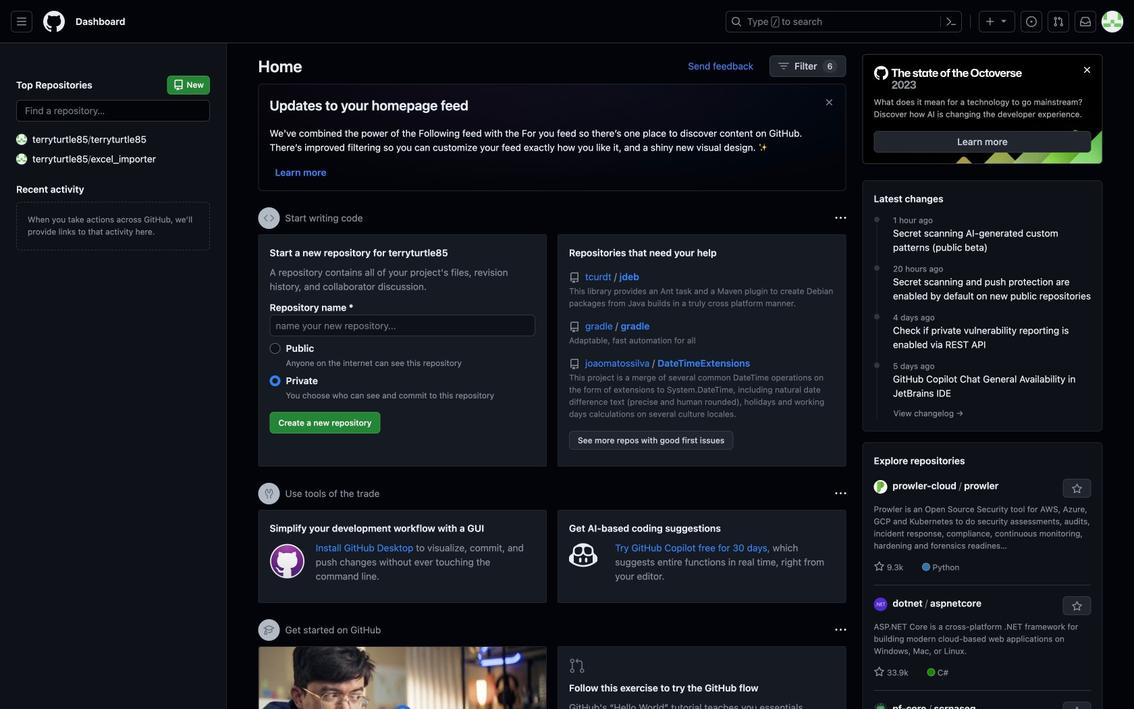 Task type: describe. For each thing, give the bounding box(es) containing it.
tools image
[[264, 488, 275, 499]]

@prowler-cloud profile image
[[874, 480, 888, 494]]

3 star this repository image from the top
[[1072, 706, 1083, 709]]

why am i seeing this? image
[[836, 625, 847, 635]]

2 dot fill image from the top
[[872, 263, 883, 274]]

star this repository image for @dotnet profile image
[[1072, 601, 1083, 612]]

triangle down image
[[999, 15, 1010, 26]]

star this repository image for @prowler-cloud profile 'image' at right bottom
[[1072, 484, 1083, 494]]

git pull request image inside the try the github flow element
[[569, 658, 586, 674]]

why am i seeing this? image for get ai-based coding suggestions element
[[836, 488, 847, 499]]

filter image
[[779, 61, 790, 72]]

command palette image
[[946, 16, 957, 27]]

0 vertical spatial git pull request image
[[1054, 16, 1064, 27]]

explore element
[[863, 54, 1103, 709]]

Find a repository… text field
[[16, 100, 210, 122]]

1 repo image from the top
[[569, 272, 580, 283]]

x image
[[824, 97, 835, 108]]

excel_importer image
[[16, 154, 27, 164]]

star image for @prowler-cloud profile 'image' at right bottom
[[874, 561, 885, 572]]

name your new repository... text field
[[270, 315, 536, 336]]

mortar board image
[[264, 625, 275, 635]]

notifications image
[[1081, 16, 1091, 27]]

star image for @dotnet profile image
[[874, 667, 885, 677]]



Task type: vqa. For each thing, say whether or not it's contained in the screenshot.
X icon
yes



Task type: locate. For each thing, give the bounding box(es) containing it.
star image
[[874, 561, 885, 572], [874, 667, 885, 677]]

2 vertical spatial repo image
[[569, 359, 580, 370]]

0 vertical spatial dot fill image
[[872, 214, 883, 225]]

repo image
[[569, 272, 580, 283], [569, 322, 580, 333], [569, 359, 580, 370]]

homepage image
[[43, 11, 65, 32]]

1 vertical spatial star this repository image
[[1072, 601, 1083, 612]]

1 star this repository image from the top
[[1072, 484, 1083, 494]]

2 star image from the top
[[874, 667, 885, 677]]

git pull request image
[[1054, 16, 1064, 27], [569, 658, 586, 674]]

1 vertical spatial why am i seeing this? image
[[836, 488, 847, 499]]

github logo image
[[874, 66, 1023, 91]]

1 vertical spatial dot fill image
[[872, 263, 883, 274]]

Top Repositories search field
[[16, 100, 210, 122]]

0 vertical spatial dot fill image
[[872, 311, 883, 322]]

repositories that need your help element
[[558, 234, 847, 467]]

1 dot fill image from the top
[[872, 311, 883, 322]]

1 why am i seeing this? image from the top
[[836, 213, 847, 224]]

2 dot fill image from the top
[[872, 360, 883, 371]]

0 vertical spatial why am i seeing this? image
[[836, 213, 847, 224]]

1 vertical spatial star image
[[874, 667, 885, 677]]

1 vertical spatial repo image
[[569, 322, 580, 333]]

2 vertical spatial star this repository image
[[1072, 706, 1083, 709]]

try the github flow element
[[558, 646, 847, 709]]

None radio
[[270, 343, 281, 354], [270, 375, 281, 386], [270, 343, 281, 354], [270, 375, 281, 386]]

start a new repository element
[[258, 234, 547, 467]]

@dotnet profile image
[[874, 598, 888, 611]]

what is github? image
[[259, 647, 546, 709]]

1 vertical spatial git pull request image
[[569, 658, 586, 674]]

what is github? element
[[258, 646, 547, 709]]

why am i seeing this? image
[[836, 213, 847, 224], [836, 488, 847, 499]]

2 why am i seeing this? image from the top
[[836, 488, 847, 499]]

dot fill image
[[872, 311, 883, 322], [872, 360, 883, 371]]

plus image
[[985, 16, 996, 27]]

close image
[[1082, 64, 1093, 75]]

simplify your development workflow with a gui element
[[258, 510, 547, 603]]

0 vertical spatial repo image
[[569, 272, 580, 283]]

get ai-based coding suggestions element
[[558, 510, 847, 603]]

0 vertical spatial star image
[[874, 561, 885, 572]]

0 horizontal spatial git pull request image
[[569, 658, 586, 674]]

2 star this repository image from the top
[[1072, 601, 1083, 612]]

why am i seeing this? image for repositories that need your help element
[[836, 213, 847, 224]]

dot fill image
[[872, 214, 883, 225], [872, 263, 883, 274]]

1 star image from the top
[[874, 561, 885, 572]]

2 repo image from the top
[[569, 322, 580, 333]]

star this repository image
[[1072, 484, 1083, 494], [1072, 601, 1083, 612], [1072, 706, 1083, 709]]

explore repositories navigation
[[863, 442, 1103, 709]]

1 vertical spatial dot fill image
[[872, 360, 883, 371]]

0 vertical spatial star this repository image
[[1072, 484, 1083, 494]]

issue opened image
[[1026, 16, 1037, 27]]

terryturtle85 image
[[16, 134, 27, 145]]

code image
[[264, 213, 275, 224]]

3 repo image from the top
[[569, 359, 580, 370]]

github desktop image
[[270, 544, 305, 579]]

1 dot fill image from the top
[[872, 214, 883, 225]]

1 horizontal spatial git pull request image
[[1054, 16, 1064, 27]]



